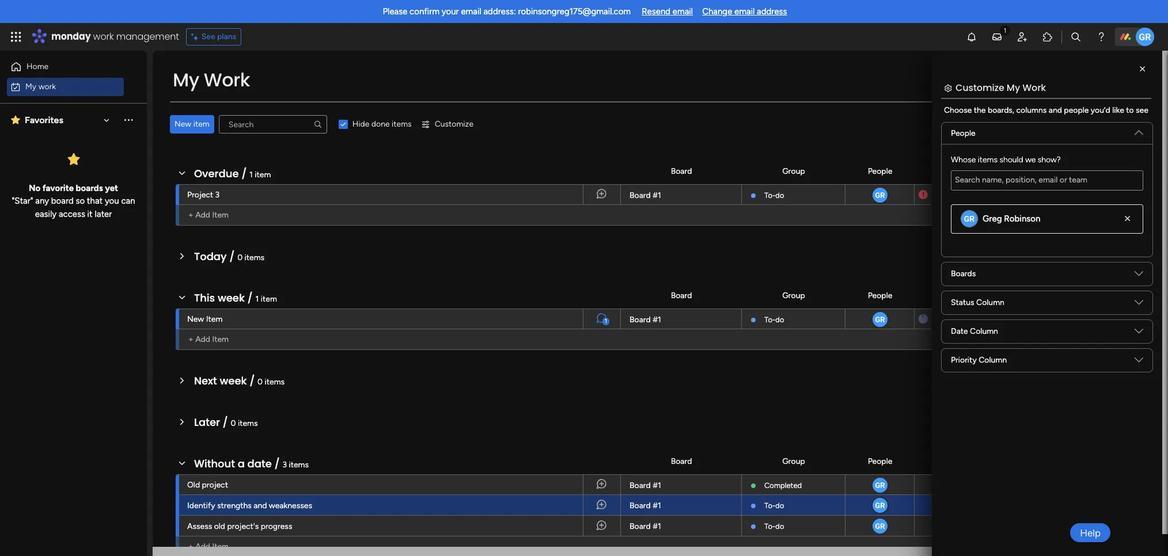 Task type: locate. For each thing, give the bounding box(es) containing it.
items inside today / 0 items
[[245, 253, 265, 263]]

column
[[977, 298, 1005, 308], [970, 327, 999, 337], [979, 356, 1007, 365]]

column down date column
[[979, 356, 1007, 365]]

1 vertical spatial customize
[[435, 119, 474, 129]]

0 vertical spatial week
[[218, 291, 245, 305]]

my up boards,
[[1007, 81, 1021, 94]]

0 vertical spatial dapulse dropdown down arrow image
[[1135, 269, 1144, 282]]

0 horizontal spatial 0
[[231, 419, 236, 429]]

0 vertical spatial item
[[193, 119, 210, 129]]

without
[[194, 457, 235, 471]]

nov 28
[[943, 315, 967, 324]]

item down old
[[212, 542, 229, 552]]

work for monday
[[93, 30, 114, 43]]

1 horizontal spatial my
[[173, 67, 199, 93]]

0 vertical spatial + add item
[[188, 210, 229, 220]]

1 vertical spatial group
[[783, 291, 805, 300]]

email right resend
[[673, 6, 693, 17]]

+ add item down assess
[[188, 542, 229, 552]]

0 horizontal spatial customize
[[435, 119, 474, 129]]

1 vertical spatial item
[[255, 170, 271, 180]]

/ right this
[[248, 291, 253, 305]]

1 horizontal spatial email
[[673, 6, 693, 17]]

choose the boards, columns and people you'd like to see
[[944, 105, 1149, 115]]

change email address link
[[702, 6, 787, 17]]

priority up medium
[[1104, 166, 1130, 176]]

greg robinson image
[[872, 187, 889, 204], [961, 210, 978, 228], [872, 477, 889, 494]]

0 horizontal spatial 3
[[215, 190, 220, 200]]

see plans
[[201, 32, 236, 41]]

add down assess
[[195, 542, 210, 552]]

assess
[[187, 522, 212, 532]]

help button
[[1071, 524, 1111, 543]]

my down home at top left
[[25, 82, 36, 91]]

2 to-do from the top
[[765, 316, 784, 324]]

1 email from the left
[[461, 6, 482, 17]]

column for status column
[[977, 298, 1005, 308]]

my inside button
[[25, 82, 36, 91]]

priority for 1
[[1104, 166, 1130, 176]]

work inside main content
[[1023, 81, 1046, 94]]

group for /
[[783, 457, 805, 466]]

column up date column
[[977, 298, 1005, 308]]

new down my work
[[175, 119, 191, 129]]

select product image
[[10, 31, 22, 43]]

new inside button
[[175, 119, 191, 129]]

column up the priority column
[[970, 327, 999, 337]]

without a date / 3 items
[[194, 457, 309, 471]]

work right monday
[[93, 30, 114, 43]]

item
[[193, 119, 210, 129], [255, 170, 271, 180], [261, 294, 277, 304]]

customize my work
[[956, 81, 1046, 94]]

0 vertical spatial 1
[[250, 170, 253, 180]]

a
[[238, 457, 245, 471]]

2 vertical spatial +
[[188, 542, 193, 552]]

1 image
[[1000, 24, 1011, 37]]

please
[[383, 6, 408, 17]]

resend
[[642, 6, 671, 17]]

high
[[1108, 521, 1125, 531]]

0 vertical spatial and
[[1049, 105, 1062, 115]]

work down home at top left
[[38, 82, 56, 91]]

management
[[116, 30, 179, 43]]

date for /
[[947, 291, 964, 300]]

item inside overdue / 1 item
[[255, 170, 271, 180]]

1 vertical spatial new
[[187, 315, 204, 324]]

week right next
[[220, 374, 247, 388]]

+ down project
[[188, 210, 193, 220]]

0
[[237, 253, 243, 263], [258, 377, 263, 387], [231, 419, 236, 429]]

greg robinson image
[[1136, 28, 1155, 46], [872, 311, 889, 328], [872, 497, 889, 515], [872, 518, 889, 535]]

1 vertical spatial 1
[[256, 294, 259, 304]]

1 vertical spatial column
[[970, 327, 999, 337]]

add down project 3
[[195, 210, 210, 220]]

dapulse dropdown down arrow image for date column
[[1135, 327, 1144, 340]]

1 horizontal spatial work
[[93, 30, 114, 43]]

monday work management
[[51, 30, 179, 43]]

3 board #1 from the top
[[630, 481, 661, 491]]

work down the plans
[[204, 67, 250, 93]]

yet
[[105, 183, 118, 193]]

later / 0 items
[[194, 415, 258, 430]]

board #1 link
[[628, 185, 735, 206], [628, 309, 735, 330], [628, 475, 735, 496], [628, 496, 735, 516], [628, 516, 735, 537]]

date down the whose
[[947, 166, 964, 176]]

2 board #1 from the top
[[630, 315, 661, 325]]

3 group from the top
[[783, 457, 805, 466]]

my work
[[173, 67, 250, 93]]

1 vertical spatial dapulse dropdown down arrow image
[[1135, 298, 1144, 311]]

5 #1 from the top
[[653, 522, 661, 532]]

3 email from the left
[[735, 6, 755, 17]]

people for item
[[868, 166, 893, 176]]

3 add from the top
[[195, 542, 210, 552]]

1 horizontal spatial customize
[[956, 81, 1005, 94]]

my up new item on the left of page
[[173, 67, 199, 93]]

1 dapulse dropdown down arrow image from the top
[[1135, 269, 1144, 282]]

project
[[187, 190, 213, 200]]

identify
[[187, 501, 215, 511]]

0 vertical spatial 0
[[237, 253, 243, 263]]

status for 1
[[1024, 166, 1048, 176]]

item down this
[[206, 315, 223, 324]]

3 dapulse dropdown down arrow image from the top
[[1135, 356, 1144, 369]]

work up columns
[[1023, 81, 1046, 94]]

2 vertical spatial dapulse dropdown down arrow image
[[1135, 356, 1144, 369]]

2 vertical spatial + add item
[[188, 542, 229, 552]]

nov 23
[[943, 190, 967, 199]]

3 to- from the top
[[765, 502, 776, 511]]

customize for customize my work
[[956, 81, 1005, 94]]

date down 28 at the bottom of page
[[951, 327, 968, 337]]

2 dapulse dropdown down arrow image from the top
[[1135, 298, 1144, 311]]

date down boards
[[947, 291, 964, 300]]

status
[[1024, 166, 1048, 176], [1024, 291, 1048, 300], [951, 298, 975, 308]]

0 horizontal spatial and
[[254, 501, 267, 511]]

1 vertical spatial add
[[195, 335, 210, 345]]

email
[[461, 6, 482, 17], [673, 6, 693, 17], [735, 6, 755, 17]]

0 horizontal spatial work
[[38, 82, 56, 91]]

0 vertical spatial add
[[195, 210, 210, 220]]

to-do
[[765, 191, 784, 200], [765, 316, 784, 324], [765, 502, 784, 511], [765, 523, 784, 531]]

apps image
[[1042, 31, 1054, 43]]

+ down assess
[[188, 542, 193, 552]]

board
[[671, 166, 692, 176], [630, 191, 651, 201], [671, 291, 692, 300], [630, 315, 651, 325], [671, 457, 692, 466], [630, 481, 651, 491], [630, 501, 651, 511], [630, 522, 651, 532]]

0 up "later / 0 items"
[[258, 377, 263, 387]]

#1
[[653, 191, 661, 201], [653, 315, 661, 325], [653, 481, 661, 491], [653, 501, 661, 511], [653, 522, 661, 532]]

it
[[87, 209, 93, 219]]

week right this
[[218, 291, 245, 305]]

robinson
[[1004, 214, 1041, 224]]

0 vertical spatial nov
[[943, 190, 957, 199]]

email right change
[[735, 6, 755, 17]]

nov left 28 at the bottom of page
[[943, 315, 957, 324]]

work
[[93, 30, 114, 43], [38, 82, 56, 91]]

1 group from the top
[[783, 166, 805, 176]]

1 vertical spatial 0
[[258, 377, 263, 387]]

my for my work
[[173, 67, 199, 93]]

favorites
[[25, 114, 63, 125]]

customize
[[956, 81, 1005, 94], [435, 119, 474, 129]]

email for resend email
[[673, 6, 693, 17]]

priority down date column
[[951, 356, 977, 365]]

assess old project's progress
[[187, 522, 292, 532]]

2 email from the left
[[673, 6, 693, 17]]

0 vertical spatial group
[[783, 166, 805, 176]]

email for change email address
[[735, 6, 755, 17]]

see
[[1136, 105, 1149, 115]]

0 inside today / 0 items
[[237, 253, 243, 263]]

1 + add item from the top
[[188, 210, 229, 220]]

0 vertical spatial dapulse dropdown down arrow image
[[1135, 124, 1144, 137]]

inbox image
[[992, 31, 1003, 43]]

0 horizontal spatial email
[[461, 6, 482, 17]]

1 vertical spatial greg robinson image
[[961, 210, 978, 228]]

1 vertical spatial priority
[[1104, 291, 1130, 300]]

home
[[27, 62, 49, 71]]

1 vertical spatial nov
[[943, 315, 957, 324]]

item inside button
[[193, 119, 210, 129]]

3 right project
[[215, 190, 220, 200]]

0 inside "later / 0 items"
[[231, 419, 236, 429]]

0 right later at bottom
[[231, 419, 236, 429]]

work for my
[[38, 82, 56, 91]]

items inside without a date / 3 items
[[289, 460, 309, 470]]

+ down new item
[[188, 335, 193, 345]]

priority
[[1104, 166, 1130, 176], [1104, 291, 1130, 300], [951, 356, 977, 365]]

progress
[[261, 522, 292, 532]]

2 group from the top
[[783, 291, 805, 300]]

add down new item
[[195, 335, 210, 345]]

1 vertical spatial work
[[38, 82, 56, 91]]

1 horizontal spatial 1
[[256, 294, 259, 304]]

0 vertical spatial work
[[93, 30, 114, 43]]

help image
[[1096, 31, 1107, 43]]

0 vertical spatial customize
[[956, 81, 1005, 94]]

3 inside without a date / 3 items
[[283, 460, 287, 470]]

2 horizontal spatial 1
[[605, 318, 607, 325]]

change
[[702, 6, 733, 17]]

1
[[250, 170, 253, 180], [256, 294, 259, 304], [605, 318, 607, 325]]

1 nov from the top
[[943, 190, 957, 199]]

0 vertical spatial +
[[188, 210, 193, 220]]

1 horizontal spatial 0
[[237, 253, 243, 263]]

id:
[[1085, 535, 1095, 545]]

customize inside button
[[435, 119, 474, 129]]

greg robinson link
[[983, 214, 1041, 224]]

0 right today
[[237, 253, 243, 263]]

4 to- from the top
[[765, 523, 776, 531]]

later
[[95, 209, 112, 219]]

group for 1
[[783, 291, 805, 300]]

0 vertical spatial greg robinson image
[[872, 187, 889, 204]]

robinsongreg175@gmail.com
[[518, 6, 631, 17]]

3 right date
[[283, 460, 287, 470]]

0 vertical spatial new
[[175, 119, 191, 129]]

dapulse dropdown down arrow image
[[1135, 124, 1144, 137], [1135, 327, 1144, 340], [1135, 356, 1144, 369]]

date column
[[951, 327, 999, 337]]

nov
[[943, 190, 957, 199], [943, 315, 957, 324]]

1 horizontal spatial 3
[[283, 460, 287, 470]]

2 add from the top
[[195, 335, 210, 345]]

1 do from the top
[[776, 191, 784, 200]]

None search field
[[219, 115, 327, 134]]

work
[[204, 67, 250, 93], [1023, 81, 1046, 94]]

0 vertical spatial priority
[[1104, 166, 1130, 176]]

invite members image
[[1017, 31, 1029, 43]]

/ right today
[[229, 249, 235, 264]]

2 vertical spatial add
[[195, 542, 210, 552]]

main content containing overdue /
[[153, 51, 1163, 557]]

/ right later at bottom
[[223, 415, 228, 430]]

2 vertical spatial 0
[[231, 419, 236, 429]]

and left people
[[1049, 105, 1062, 115]]

nov left 23
[[943, 190, 957, 199]]

add
[[195, 210, 210, 220], [195, 335, 210, 345], [195, 542, 210, 552]]

work inside button
[[38, 82, 56, 91]]

new for new item
[[187, 315, 204, 324]]

3 to-do from the top
[[765, 502, 784, 511]]

1 to- from the top
[[765, 191, 776, 200]]

/ right date
[[275, 457, 280, 471]]

priority up low
[[1104, 291, 1130, 300]]

2 horizontal spatial 0
[[258, 377, 263, 387]]

dapulse dropdown down arrow image
[[1135, 269, 1144, 282], [1135, 298, 1144, 311]]

week
[[218, 291, 245, 305], [220, 374, 247, 388]]

new
[[175, 119, 191, 129], [187, 315, 204, 324]]

boards
[[951, 269, 976, 279]]

items
[[392, 119, 412, 129], [978, 155, 998, 165], [245, 253, 265, 263], [265, 377, 285, 387], [238, 419, 258, 429], [289, 460, 309, 470]]

1 + from the top
[[188, 210, 193, 220]]

1 vertical spatial 3
[[283, 460, 287, 470]]

main content
[[153, 51, 1163, 557]]

medium
[[1102, 190, 1131, 200]]

1 vertical spatial + add item
[[188, 335, 229, 345]]

5 board #1 link from the top
[[628, 516, 735, 537]]

0 vertical spatial column
[[977, 298, 1005, 308]]

None text field
[[951, 171, 1144, 191]]

0 horizontal spatial 1
[[250, 170, 253, 180]]

Filter dashboard by text search field
[[219, 115, 327, 134]]

2 vertical spatial column
[[979, 356, 1007, 365]]

hide
[[353, 119, 370, 129]]

v2 star 2 image
[[11, 113, 20, 127]]

whose items should we show?
[[951, 155, 1061, 165]]

+ add item
[[188, 210, 229, 220], [188, 335, 229, 345], [188, 542, 229, 552]]

2 vertical spatial group
[[783, 457, 805, 466]]

date
[[947, 166, 964, 176], [947, 291, 964, 300], [951, 327, 968, 337]]

2 horizontal spatial email
[[735, 6, 755, 17]]

and right strengths
[[254, 501, 267, 511]]

+ add item down new item
[[188, 335, 229, 345]]

new down this
[[187, 315, 204, 324]]

2 dapulse dropdown down arrow image from the top
[[1135, 327, 1144, 340]]

dapulse dropdown down arrow image for status column
[[1135, 298, 1144, 311]]

1 inside overdue / 1 item
[[250, 170, 253, 180]]

1 vertical spatial dapulse dropdown down arrow image
[[1135, 327, 1144, 340]]

1 vertical spatial +
[[188, 335, 193, 345]]

board #1
[[630, 191, 661, 201], [630, 315, 661, 325], [630, 481, 661, 491], [630, 501, 661, 511], [630, 522, 661, 532]]

1 add from the top
[[195, 210, 210, 220]]

2 vertical spatial item
[[261, 294, 277, 304]]

0 horizontal spatial my
[[25, 82, 36, 91]]

302390365
[[1097, 535, 1139, 545]]

0 vertical spatial date
[[947, 166, 964, 176]]

dapulse dropdown down arrow image for priority column
[[1135, 356, 1144, 369]]

email right your on the top of the page
[[461, 6, 482, 17]]

1 vertical spatial week
[[220, 374, 247, 388]]

2 do from the top
[[776, 316, 784, 324]]

2 vertical spatial 1
[[605, 318, 607, 325]]

to
[[1127, 105, 1134, 115]]

your
[[442, 6, 459, 17]]

1 horizontal spatial work
[[1023, 81, 1046, 94]]

2 vertical spatial priority
[[951, 356, 977, 365]]

whose
[[951, 155, 976, 165]]

2 nov from the top
[[943, 315, 957, 324]]

+ add item down project 3
[[188, 210, 229, 220]]

1 dapulse dropdown down arrow image from the top
[[1135, 124, 1144, 137]]

home button
[[7, 58, 124, 76]]

1 vertical spatial and
[[254, 501, 267, 511]]

1 vertical spatial date
[[947, 291, 964, 300]]

resend email link
[[642, 6, 693, 17]]



Task type: vqa. For each thing, say whether or not it's contained in the screenshot.
the Overdue
yes



Task type: describe. For each thing, give the bounding box(es) containing it.
2 #1 from the top
[[653, 315, 661, 325]]

dapulse dropdown down arrow image for boards
[[1135, 269, 1144, 282]]

access
[[59, 209, 85, 219]]

new for new item
[[175, 119, 191, 129]]

1 to-do from the top
[[765, 191, 784, 200]]

overdue / 1 item
[[194, 167, 271, 181]]

old project
[[187, 481, 228, 490]]

identify strengths and weaknesses
[[187, 501, 312, 511]]

2 + add item from the top
[[188, 335, 229, 345]]

nov for nov 28
[[943, 315, 957, 324]]

low
[[1109, 315, 1124, 324]]

overdue
[[194, 167, 239, 181]]

items inside "later / 0 items"
[[238, 419, 258, 429]]

plans
[[217, 32, 236, 41]]

1 button
[[583, 309, 621, 330]]

0 for today /
[[237, 253, 243, 263]]

column for priority column
[[979, 356, 1007, 365]]

see
[[201, 32, 215, 41]]

next week / 0 items
[[194, 374, 285, 388]]

people for /
[[868, 457, 893, 466]]

you
[[105, 196, 119, 206]]

confirm
[[410, 6, 440, 17]]

2 to- from the top
[[765, 316, 776, 324]]

0 inside next week / 0 items
[[258, 377, 263, 387]]

boards
[[76, 183, 103, 193]]

0 vertical spatial 3
[[215, 190, 220, 200]]

project 3
[[187, 190, 220, 200]]

easily
[[35, 209, 57, 219]]

priority for /
[[1104, 291, 1130, 300]]

see plans button
[[186, 28, 242, 46]]

should
[[1000, 155, 1024, 165]]

the
[[974, 105, 986, 115]]

4 board #1 link from the top
[[628, 496, 735, 516]]

help
[[1080, 528, 1101, 539]]

1 board #1 from the top
[[630, 191, 661, 201]]

3 + add item from the top
[[188, 542, 229, 552]]

later
[[194, 415, 220, 430]]

this
[[194, 291, 215, 305]]

status for /
[[1024, 291, 1048, 300]]

my work
[[25, 82, 56, 91]]

5 board #1 from the top
[[630, 522, 661, 532]]

we
[[1026, 155, 1036, 165]]

1 horizontal spatial and
[[1049, 105, 1062, 115]]

2 horizontal spatial my
[[1007, 81, 1021, 94]]

board
[[51, 196, 74, 206]]

item down project 3
[[212, 210, 229, 220]]

3 + from the top
[[188, 542, 193, 552]]

today / 0 items
[[194, 249, 265, 264]]

column for date column
[[970, 327, 999, 337]]

0 horizontal spatial work
[[204, 67, 250, 93]]

nov for nov 23
[[943, 190, 957, 199]]

no
[[29, 183, 40, 193]]

1 inside this week / 1 item
[[256, 294, 259, 304]]

"star"
[[12, 196, 33, 206]]

address
[[757, 6, 787, 17]]

1 inside button
[[605, 318, 607, 325]]

date
[[247, 457, 272, 471]]

this week / 1 item
[[194, 291, 277, 305]]

that
[[87, 196, 103, 206]]

project's
[[227, 522, 259, 532]]

customize for customize
[[435, 119, 474, 129]]

v2 overdue deadline image
[[919, 189, 928, 200]]

Search name, position, email or team text field
[[951, 171, 1144, 191]]

item inside this week / 1 item
[[261, 294, 277, 304]]

greg robinson
[[983, 214, 1041, 224]]

4 do from the top
[[776, 523, 784, 531]]

favorite
[[43, 183, 74, 193]]

date for 1
[[947, 166, 964, 176]]

4 to-do from the top
[[765, 523, 784, 531]]

group for item
[[783, 166, 805, 176]]

23
[[959, 190, 967, 199]]

show?
[[1038, 155, 1061, 165]]

/ right next
[[250, 374, 255, 388]]

28
[[959, 315, 967, 324]]

items inside next week / 0 items
[[265, 377, 285, 387]]

status column
[[951, 298, 1005, 308]]

done
[[372, 119, 390, 129]]

can
[[121, 196, 135, 206]]

my for my work
[[25, 82, 36, 91]]

so
[[76, 196, 85, 206]]

project
[[202, 481, 228, 490]]

choose
[[944, 105, 972, 115]]

completed
[[765, 482, 802, 490]]

hide done items
[[353, 119, 412, 129]]

3 do from the top
[[776, 502, 784, 511]]

new item button
[[170, 115, 214, 134]]

boards,
[[988, 105, 1015, 115]]

week for this
[[218, 291, 245, 305]]

1 board #1 link from the top
[[628, 185, 735, 206]]

like
[[1113, 105, 1125, 115]]

favorites button
[[8, 110, 115, 130]]

columns
[[1017, 105, 1047, 115]]

change email address
[[702, 6, 787, 17]]

4 board #1 from the top
[[630, 501, 661, 511]]

you'd
[[1091, 105, 1111, 115]]

dapulse dropdown down arrow image for people
[[1135, 124, 1144, 137]]

0 for later /
[[231, 419, 236, 429]]

1 #1 from the top
[[653, 191, 661, 201]]

customize button
[[416, 115, 478, 134]]

strengths
[[217, 501, 252, 511]]

weaknesses
[[269, 501, 312, 511]]

2 board #1 link from the top
[[628, 309, 735, 330]]

greg
[[983, 214, 1002, 224]]

favorites options image
[[123, 114, 134, 126]]

3 board #1 link from the top
[[628, 475, 735, 496]]

2 + from the top
[[188, 335, 193, 345]]

week for next
[[220, 374, 247, 388]]

4 #1 from the top
[[653, 501, 661, 511]]

my work button
[[7, 77, 124, 96]]

priority column
[[951, 356, 1007, 365]]

/ right overdue
[[242, 167, 247, 181]]

address:
[[484, 6, 516, 17]]

people
[[1064, 105, 1089, 115]]

notifications image
[[966, 31, 978, 43]]

next
[[194, 374, 217, 388]]

no favorite boards yet "star" any board so that you can easily access it later
[[12, 183, 135, 219]]

2 vertical spatial date
[[951, 327, 968, 337]]

2 vertical spatial greg robinson image
[[872, 477, 889, 494]]

people for 1
[[868, 291, 893, 300]]

old
[[187, 481, 200, 490]]

monday
[[51, 30, 91, 43]]

new item
[[187, 315, 223, 324]]

resend email
[[642, 6, 693, 17]]

any
[[35, 196, 49, 206]]

item down new item
[[212, 335, 229, 345]]

old
[[214, 522, 225, 532]]

search everything image
[[1071, 31, 1082, 43]]

search image
[[313, 120, 323, 129]]

3 #1 from the top
[[653, 481, 661, 491]]



